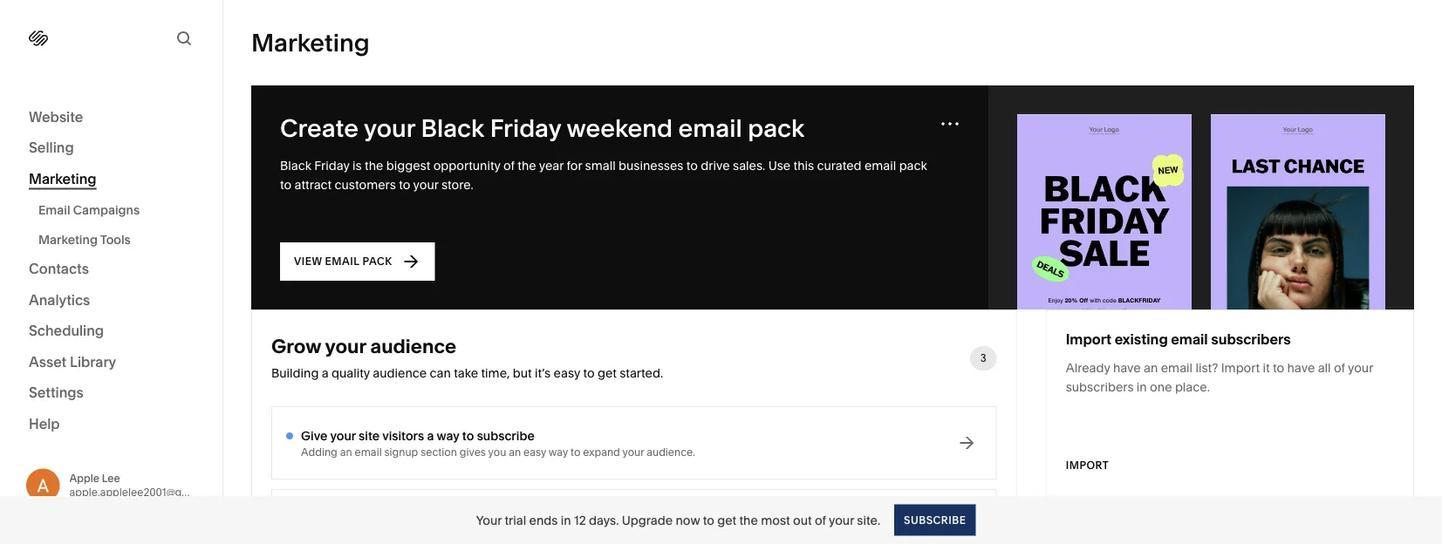 Task type: locate. For each thing, give the bounding box(es) containing it.
your trial ends in 12 days. upgrade now to get the most out of your site.
[[476, 513, 880, 528]]

contacts link
[[29, 260, 194, 280]]

now
[[676, 513, 700, 528]]

subscribe
[[904, 514, 966, 527]]

apple.applelee2001@gmail.com
[[69, 486, 227, 499]]

out
[[793, 513, 812, 528]]

website link
[[29, 107, 194, 128]]

settings
[[29, 384, 84, 401]]

library
[[70, 353, 116, 370]]

marketing up contacts on the left
[[38, 232, 98, 247]]

of
[[815, 513, 826, 528]]

ends
[[529, 513, 558, 528]]

selling link
[[29, 138, 194, 159]]

analytics link
[[29, 291, 194, 311]]

marketing tools
[[38, 232, 131, 247]]

1 vertical spatial marketing
[[38, 232, 98, 247]]

0 vertical spatial marketing
[[29, 170, 96, 187]]

scheduling
[[29, 322, 104, 339]]

apple
[[69, 472, 99, 485]]

marketing
[[29, 170, 96, 187], [38, 232, 98, 247]]

marketing up email on the left top of the page
[[29, 170, 96, 187]]

get
[[717, 513, 736, 528]]

in
[[561, 513, 571, 528]]

asset library link
[[29, 352, 194, 373]]

to
[[703, 513, 714, 528]]

subscribe button
[[894, 505, 976, 536]]

settings link
[[29, 383, 194, 404]]

most
[[761, 513, 790, 528]]

contacts
[[29, 260, 89, 277]]



Task type: describe. For each thing, give the bounding box(es) containing it.
your
[[829, 513, 854, 528]]

tools
[[100, 232, 131, 247]]

apple lee apple.applelee2001@gmail.com
[[69, 472, 227, 499]]

your
[[476, 513, 502, 528]]

marketing tools link
[[38, 225, 203, 254]]

help link
[[29, 414, 60, 434]]

analytics
[[29, 291, 90, 308]]

asset library
[[29, 353, 116, 370]]

site.
[[857, 513, 880, 528]]

marketing for marketing
[[29, 170, 96, 187]]

days.
[[589, 513, 619, 528]]

website
[[29, 108, 83, 125]]

marketing link
[[29, 169, 194, 190]]

campaigns
[[73, 202, 140, 217]]

trial
[[505, 513, 526, 528]]

asset
[[29, 353, 67, 370]]

the
[[739, 513, 758, 528]]

12
[[574, 513, 586, 528]]

email campaigns
[[38, 202, 140, 217]]

help
[[29, 415, 60, 432]]

selling
[[29, 139, 74, 156]]

email
[[38, 202, 70, 217]]

upgrade
[[622, 513, 673, 528]]

lee
[[102, 472, 120, 485]]

scheduling link
[[29, 322, 194, 342]]

email campaigns link
[[38, 195, 203, 225]]

marketing for marketing tools
[[38, 232, 98, 247]]



Task type: vqa. For each thing, say whether or not it's contained in the screenshot.
City
no



